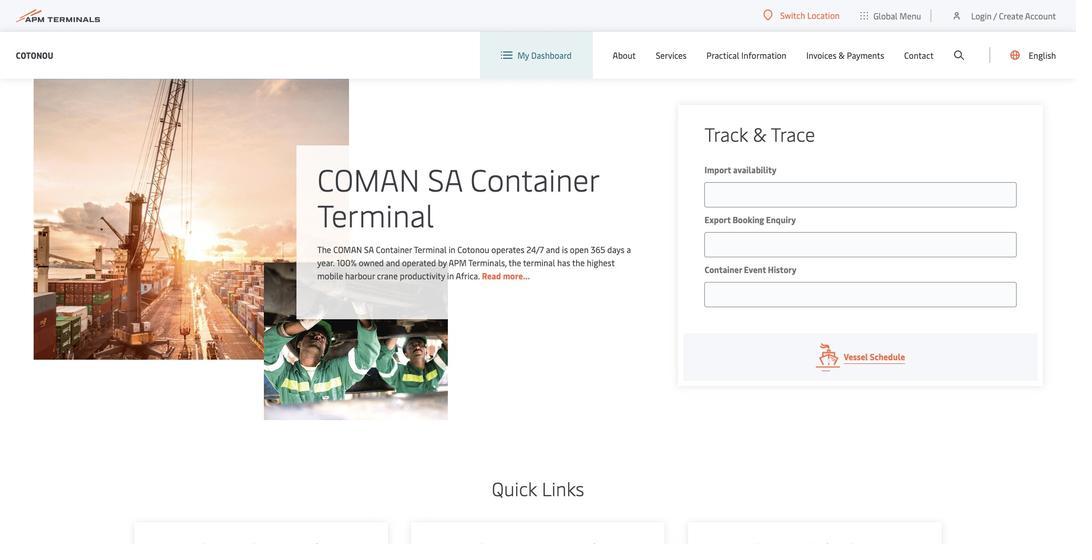 Task type: describe. For each thing, give the bounding box(es) containing it.
schedule
[[870, 351, 905, 363]]

by
[[438, 257, 447, 269]]

dashboard
[[531, 49, 572, 61]]

operated
[[402, 257, 436, 269]]

invoices & payments
[[807, 49, 885, 61]]

about button
[[613, 32, 636, 79]]

2 horizontal spatial container
[[705, 264, 742, 276]]

vessel schedule
[[844, 351, 905, 363]]

coman
[[317, 158, 420, 200]]

account
[[1025, 10, 1056, 21]]

read more...
[[482, 270, 530, 282]]

africa.
[[456, 270, 480, 282]]

practical information
[[707, 49, 787, 61]]

booking
[[733, 214, 764, 226]]

a
[[627, 244, 631, 256]]

event
[[744, 264, 766, 276]]

english button
[[1011, 32, 1056, 79]]

operates
[[492, 244, 525, 256]]

has
[[557, 257, 570, 269]]

coman sa container terminal
[[317, 158, 599, 236]]

read more... link
[[482, 270, 530, 282]]

year.
[[317, 257, 335, 269]]

practical
[[707, 49, 740, 61]]

services button
[[656, 32, 687, 79]]

crane
[[377, 270, 398, 282]]

0 vertical spatial in
[[449, 244, 456, 256]]

global menu button
[[851, 0, 932, 31]]

import
[[705, 164, 731, 176]]

& for trace
[[753, 121, 767, 147]]

login / create account
[[971, 10, 1056, 21]]

24/7
[[527, 244, 544, 256]]

vessel
[[844, 351, 868, 363]]

switch location button
[[764, 9, 840, 21]]

about
[[613, 49, 636, 61]]

days
[[608, 244, 625, 256]]

1 vertical spatial in
[[447, 270, 454, 282]]

container for coman sa
[[376, 244, 412, 256]]

export booking enquiry
[[705, 214, 796, 226]]

location
[[808, 9, 840, 21]]

contact button
[[905, 32, 934, 79]]

services
[[656, 49, 687, 61]]

trace
[[771, 121, 815, 147]]

quick
[[492, 476, 537, 502]]

export
[[705, 214, 731, 226]]

coman sa
[[333, 244, 374, 256]]

english
[[1029, 49, 1056, 61]]

cotonou 1 image
[[33, 79, 349, 360]]

information
[[742, 49, 787, 61]]

availability
[[733, 164, 777, 176]]

terminals,
[[469, 257, 507, 269]]

my
[[518, 49, 529, 61]]



Task type: locate. For each thing, give the bounding box(es) containing it.
owned
[[359, 257, 384, 269]]

track & trace
[[705, 121, 815, 147]]

login / create account link
[[952, 0, 1056, 31]]

the
[[509, 257, 521, 269], [572, 257, 585, 269]]

cotonou inside the coman sa container terminal in cotonou operates 24/7 and is open 365 days a year. 100% owned and operated by apm terminals, the terminal has the highest mobile harbour crane productivity in africa.
[[458, 244, 490, 256]]

0 vertical spatial terminal
[[317, 194, 434, 236]]

global
[[874, 10, 898, 21]]

create
[[999, 10, 1024, 21]]

& inside dropdown button
[[839, 49, 845, 61]]

cotonou link
[[16, 49, 53, 62]]

terminal for coman sa
[[414, 244, 447, 256]]

and
[[546, 244, 560, 256], [386, 257, 400, 269]]

2 vertical spatial container
[[705, 264, 742, 276]]

mobile
[[317, 270, 343, 282]]

highest
[[587, 257, 615, 269]]

/
[[994, 10, 997, 21]]

terminal up coman sa on the left of page
[[317, 194, 434, 236]]

quick links
[[492, 476, 584, 502]]

the up more...
[[509, 257, 521, 269]]

vessel schedule link
[[684, 334, 1038, 381]]

container inside the coman sa container terminal in cotonou operates 24/7 and is open 365 days a year. 100% owned and operated by apm terminals, the terminal has the highest mobile harbour crane productivity in africa.
[[376, 244, 412, 256]]

1 horizontal spatial cotonou
[[458, 244, 490, 256]]

global menu
[[874, 10, 922, 21]]

container event history
[[705, 264, 797, 276]]

&
[[839, 49, 845, 61], [753, 121, 767, 147]]

1 vertical spatial cotonou
[[458, 244, 490, 256]]

payments
[[847, 49, 885, 61]]

container for sa
[[470, 158, 599, 200]]

1 vertical spatial terminal
[[414, 244, 447, 256]]

1 vertical spatial container
[[376, 244, 412, 256]]

my dashboard button
[[501, 32, 572, 79]]

productivity
[[400, 270, 445, 282]]

container inside coman sa container terminal
[[470, 158, 599, 200]]

more...
[[503, 270, 530, 282]]

open
[[570, 244, 589, 256]]

menu
[[900, 10, 922, 21]]

and left the is
[[546, 244, 560, 256]]

read
[[482, 270, 501, 282]]

100%
[[337, 257, 357, 269]]

the
[[317, 244, 331, 256]]

the down open
[[572, 257, 585, 269]]

0 horizontal spatial and
[[386, 257, 400, 269]]

& right invoices
[[839, 49, 845, 61]]

2 the from the left
[[572, 257, 585, 269]]

0 horizontal spatial &
[[753, 121, 767, 147]]

in up apm
[[449, 244, 456, 256]]

login
[[971, 10, 992, 21]]

terminal for sa
[[317, 194, 434, 236]]

sa
[[428, 158, 463, 200]]

1 vertical spatial &
[[753, 121, 767, 147]]

0 vertical spatial &
[[839, 49, 845, 61]]

contact
[[905, 49, 934, 61]]

1 horizontal spatial container
[[470, 158, 599, 200]]

the coman sa container terminal in cotonou operates 24/7 and is open 365 days a year. 100% owned and operated by apm terminals, the terminal has the highest mobile harbour crane productivity in africa.
[[317, 244, 631, 282]]

terminal up "operated"
[[414, 244, 447, 256]]

0 horizontal spatial container
[[376, 244, 412, 256]]

terminal inside the coman sa container terminal in cotonou operates 24/7 and is open 365 days a year. 100% owned and operated by apm terminals, the terminal has the highest mobile harbour crane productivity in africa.
[[414, 244, 447, 256]]

0 vertical spatial cotonou
[[16, 49, 53, 61]]

terminal
[[523, 257, 555, 269]]

switch location
[[781, 9, 840, 21]]

1 horizontal spatial &
[[839, 49, 845, 61]]

track
[[705, 121, 748, 147]]

invoices & payments button
[[807, 32, 885, 79]]

365
[[591, 244, 605, 256]]

invoices
[[807, 49, 837, 61]]

terminal
[[317, 194, 434, 236], [414, 244, 447, 256]]

& left trace
[[753, 121, 767, 147]]

1 vertical spatial and
[[386, 257, 400, 269]]

links
[[542, 476, 584, 502]]

cotonou
[[16, 49, 53, 61], [458, 244, 490, 256]]

my dashboard
[[518, 49, 572, 61]]

and up the crane
[[386, 257, 400, 269]]

0 horizontal spatial cotonou
[[16, 49, 53, 61]]

harbour
[[345, 270, 375, 282]]

practical information button
[[707, 32, 787, 79]]

in
[[449, 244, 456, 256], [447, 270, 454, 282]]

0 horizontal spatial the
[[509, 257, 521, 269]]

terminal inside coman sa container terminal
[[317, 194, 434, 236]]

container
[[470, 158, 599, 200], [376, 244, 412, 256], [705, 264, 742, 276]]

switch
[[781, 9, 806, 21]]

enquiry
[[766, 214, 796, 226]]

1 horizontal spatial the
[[572, 257, 585, 269]]

cotonou 2 image
[[264, 263, 448, 421]]

& for payments
[[839, 49, 845, 61]]

import availability
[[705, 164, 777, 176]]

is
[[562, 244, 568, 256]]

0 vertical spatial and
[[546, 244, 560, 256]]

1 the from the left
[[509, 257, 521, 269]]

apm
[[449, 257, 467, 269]]

1 horizontal spatial and
[[546, 244, 560, 256]]

history
[[768, 264, 797, 276]]

in down apm
[[447, 270, 454, 282]]

0 vertical spatial container
[[470, 158, 599, 200]]



Task type: vqa. For each thing, say whether or not it's contained in the screenshot.
ANY
no



